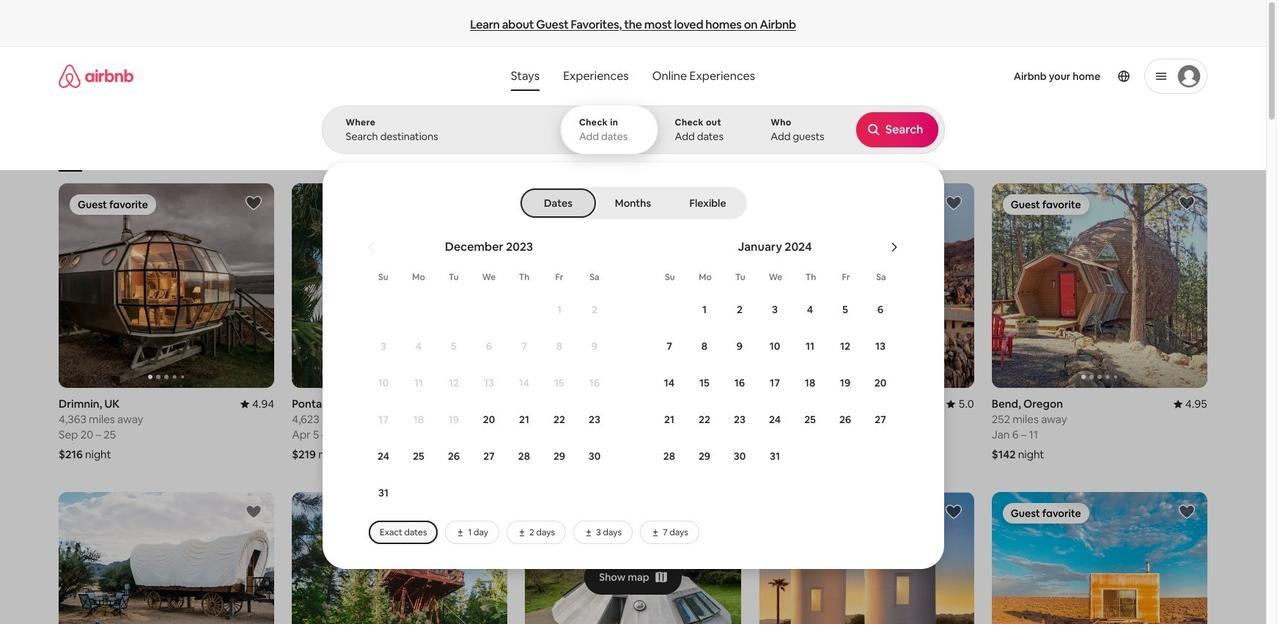 Task type: describe. For each thing, give the bounding box(es) containing it.
4.95 out of 5 average rating image
[[1174, 397, 1208, 411]]

4.94 out of 5 average rating image
[[240, 397, 274, 411]]

add to wishlist: drimnin, uk image
[[245, 194, 263, 212]]

add to wishlist: page, arizona image
[[1178, 503, 1196, 521]]

profile element
[[780, 47, 1208, 106]]

add to wishlist: fernwood, idaho image
[[478, 503, 496, 521]]

Search destinations field
[[346, 130, 537, 143]]

add to wishlist: redberth, uk image
[[712, 194, 729, 212]]



Task type: vqa. For each thing, say whether or not it's contained in the screenshot.
Add to wishlist: Fernwood, Idaho image
yes



Task type: locate. For each thing, give the bounding box(es) containing it.
add to wishlist: bend, oregon image
[[1178, 194, 1196, 212]]

what can we help you find? tab list
[[499, 62, 641, 91]]

None search field
[[322, 47, 1277, 569]]

group
[[59, 114, 956, 172], [59, 183, 274, 388], [292, 183, 723, 388], [525, 183, 957, 388], [759, 183, 974, 388], [992, 183, 1208, 388], [59, 492, 274, 624], [292, 492, 508, 624], [525, 492, 741, 624], [759, 492, 974, 624], [992, 492, 1208, 624]]

tab panel
[[322, 106, 1277, 569]]

calendar application
[[340, 224, 1277, 515]]

5.0 out of 5 average rating image
[[947, 397, 974, 411]]

tab list
[[522, 187, 744, 219]]

add to wishlist: joshua tree, california image
[[945, 503, 963, 521]]

add to wishlist: sandy valley, nevada image
[[245, 503, 263, 521]]

add to wishlist: joshua tree, california image
[[945, 194, 963, 212]]



